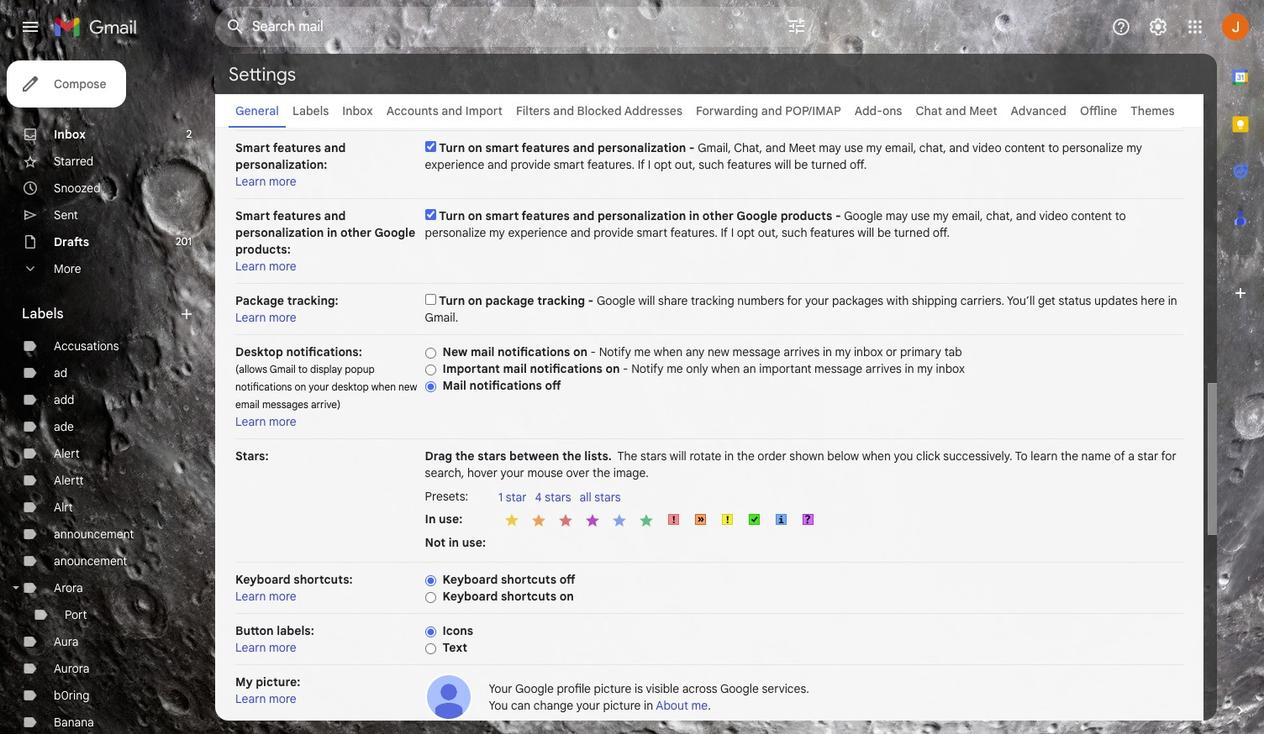 Task type: describe. For each thing, give the bounding box(es) containing it.
email, inside google may use my email, chat, and video content to personalize my experience and provide smart features. if i opt out, such features will be turned off.
[[952, 208, 983, 224]]

labels navigation
[[0, 54, 215, 735]]

in inside "google will share tracking numbers for your packages with shipping carriers. you'll get status updates here in gmail."
[[1168, 293, 1177, 308]]

add-ons
[[855, 103, 902, 119]]

aurora link
[[54, 662, 89, 677]]

personalize inside google may use my email, chat, and video content to personalize my experience and provide smart features. if i opt out, such features will be turned off.
[[425, 225, 486, 240]]

0 vertical spatial picture
[[594, 682, 632, 697]]

mail
[[443, 378, 467, 393]]

new mail notifications on - notify me when any new message arrives in my inbox or primary tab
[[443, 345, 962, 360]]

4
[[535, 490, 542, 505]]

shortcuts:
[[294, 572, 353, 588]]

in down "google will share tracking numbers for your packages with shipping carriers. you'll get status updates here in gmail." on the top
[[823, 345, 832, 360]]

stars up hover
[[478, 449, 506, 464]]

labels:
[[277, 624, 314, 639]]

stars right all
[[595, 490, 621, 505]]

addresses
[[624, 103, 683, 119]]

i inside google may use my email, chat, and video content to personalize my experience and provide smart features. if i opt out, such features will be turned off.
[[731, 225, 734, 240]]

labels link
[[292, 103, 329, 119]]

opt inside google may use my email, chat, and video content to personalize my experience and provide smart features. if i opt out, such features will be turned off.
[[737, 225, 755, 240]]

drafts
[[54, 235, 89, 250]]

settings image
[[1148, 17, 1168, 37]]

blocked
[[577, 103, 622, 119]]

turned inside google may use my email, chat, and video content to personalize my experience and provide smart features. if i opt out, such features will be turned off.
[[894, 225, 930, 240]]

2
[[186, 128, 192, 140]]

1 horizontal spatial message
[[815, 361, 863, 377]]

accusations
[[54, 339, 119, 354]]

offline link
[[1080, 103, 1117, 119]]

1 vertical spatial picture
[[603, 699, 641, 714]]

labels for labels link
[[292, 103, 329, 119]]

drag
[[425, 449, 452, 464]]

smart inside google may use my email, chat, and video content to personalize my experience and provide smart features. if i opt out, such features will be turned off.
[[637, 225, 668, 240]]

chat and meet link
[[916, 103, 997, 119]]

content inside gmail, chat, and meet may use my email, chat, and video content to personalize my experience and provide smart features. if i opt out, such features will be turned off.
[[1005, 140, 1045, 156]]

0 horizontal spatial inbox link
[[54, 127, 86, 142]]

all stars link
[[580, 490, 629, 507]]

hover
[[467, 466, 498, 481]]

- for new mail notifications on - notify me when any new message arrives in my inbox or primary tab
[[591, 345, 596, 360]]

mouse
[[527, 466, 563, 481]]

and inside smart features and personalization in other google products: learn more
[[324, 208, 346, 224]]

advanced search options image
[[780, 9, 814, 43]]

1 star 4 stars all stars
[[499, 490, 621, 505]]

4 stars link
[[535, 490, 580, 507]]

features inside gmail, chat, and meet may use my email, chat, and video content to personalize my experience and provide smart features. if i opt out, such features will be turned off.
[[727, 157, 772, 172]]

personalization for in
[[598, 208, 686, 224]]

can
[[511, 699, 531, 714]]

accounts and import
[[386, 103, 503, 119]]

off. inside gmail, chat, and meet may use my email, chat, and video content to personalize my experience and provide smart features. if i opt out, such features will be turned off.
[[850, 157, 867, 172]]

learn inside smart features and personalization: learn more
[[235, 174, 266, 189]]

turn on smart features and personalization in other google products -
[[439, 208, 844, 224]]

presets:
[[425, 489, 468, 504]]

turn on smart features and personalization -
[[439, 140, 698, 156]]

shown
[[790, 449, 824, 464]]

1 horizontal spatial new
[[708, 345, 730, 360]]

Important mail notifications on radio
[[425, 364, 436, 376]]

important
[[759, 361, 812, 377]]

mail notifications off
[[443, 378, 561, 393]]

be inside gmail, chat, and meet may use my email, chat, and video content to personalize my experience and provide smart features. if i opt out, such features will be turned off.
[[794, 157, 808, 172]]

1 vertical spatial use:
[[462, 535, 486, 550]]

1 star link
[[499, 490, 535, 507]]

google inside "google will share tracking numbers for your packages with shipping carriers. you'll get status updates here in gmail."
[[597, 293, 635, 308]]

announcement
[[54, 527, 134, 542]]

features down turn on smart features and personalization -
[[522, 208, 570, 224]]

0 horizontal spatial inbox
[[854, 345, 883, 360]]

smart for smart features and personalization: learn more
[[235, 140, 270, 156]]

below
[[827, 449, 859, 464]]

more inside keyboard shortcuts: learn more
[[269, 589, 296, 604]]

video inside gmail, chat, and meet may use my email, chat, and video content to personalize my experience and provide smart features. if i opt out, such features will be turned off.
[[973, 140, 1002, 156]]

experience inside gmail, chat, and meet may use my email, chat, and video content to personalize my experience and provide smart features. if i opt out, such features will be turned off.
[[425, 157, 484, 172]]

import
[[466, 103, 503, 119]]

notifications inside desktop notifications: (allows gmail to display popup notifications on your desktop when new email messages arrive) learn more
[[235, 381, 292, 393]]

0 vertical spatial arrives
[[784, 345, 820, 360]]

video inside google may use my email, chat, and video content to personalize my experience and provide smart features. if i opt out, such features will be turned off.
[[1039, 208, 1068, 224]]

off for mail notifications off
[[545, 378, 561, 393]]

1 horizontal spatial inbox link
[[342, 103, 373, 119]]

gmail.
[[425, 310, 458, 325]]

in use:
[[425, 512, 463, 527]]

out, inside gmail, chat, and meet may use my email, chat, and video content to personalize my experience and provide smart features. if i opt out, such features will be turned off.
[[675, 157, 696, 172]]

1 horizontal spatial inbox
[[936, 361, 965, 377]]

New mail notifications on radio
[[425, 347, 436, 360]]

package
[[235, 293, 284, 308]]

pop/imap
[[785, 103, 841, 119]]

me for when
[[634, 345, 651, 360]]

4 learn more link from the top
[[235, 414, 296, 430]]

turned inside gmail, chat, and meet may use my email, chat, and video content to personalize my experience and provide smart features. if i opt out, such features will be turned off.
[[811, 157, 847, 172]]

out, inside google may use my email, chat, and video content to personalize my experience and provide smart features. if i opt out, such features will be turned off.
[[758, 225, 779, 240]]

notify for notify me when any new message arrives in my inbox or primary tab
[[599, 345, 631, 360]]

filters
[[516, 103, 550, 119]]

201
[[176, 235, 192, 248]]

lists.
[[585, 449, 612, 464]]

smart for smart features and personalization in other google products: learn more
[[235, 208, 270, 224]]

package
[[485, 293, 534, 308]]

content inside google may use my email, chat, and video content to personalize my experience and provide smart features. if i opt out, such features will be turned off.
[[1071, 208, 1112, 224]]

not in use:
[[425, 535, 486, 550]]

alertt
[[54, 473, 84, 488]]

aura
[[54, 635, 79, 650]]

in inside your google profile picture is visible across google services. you can change your picture in about me .
[[644, 699, 653, 714]]

features down filters
[[522, 140, 570, 156]]

more inside smart features and personalization: learn more
[[269, 174, 296, 189]]

shortcuts for on
[[501, 589, 557, 604]]

an
[[743, 361, 756, 377]]

0 horizontal spatial message
[[733, 345, 781, 360]]

services.
[[762, 682, 809, 697]]

will inside "google will share tracking numbers for your packages with shipping carriers. you'll get status updates here in gmail."
[[638, 293, 655, 308]]

banana
[[54, 715, 94, 730]]

chat, inside gmail, chat, and meet may use my email, chat, and video content to personalize my experience and provide smart features. if i opt out, such features will be turned off.
[[919, 140, 946, 156]]

stars inside the stars will rotate in the order shown below when you click successively. to learn the name of a star for search, hover your mouse over the image.
[[641, 449, 667, 464]]

arrive)
[[311, 398, 341, 411]]

desktop
[[332, 381, 369, 393]]

when inside desktop notifications: (allows gmail to display popup notifications on your desktop when new email messages arrive) learn more
[[371, 381, 396, 393]]

email
[[235, 398, 260, 411]]

important
[[443, 361, 500, 377]]

get
[[1038, 293, 1056, 308]]

will inside google may use my email, chat, and video content to personalize my experience and provide smart features. if i opt out, such features will be turned off.
[[858, 225, 874, 240]]

desktop notifications: (allows gmail to display popup notifications on your desktop when new email messages arrive) learn more
[[235, 345, 417, 430]]

email, inside gmail, chat, and meet may use my email, chat, and video content to personalize my experience and provide smart features. if i opt out, such features will be turned off.
[[885, 140, 916, 156]]

(allows
[[235, 363, 267, 376]]

provide inside google may use my email, chat, and video content to personalize my experience and provide smart features. if i opt out, such features will be turned off.
[[594, 225, 634, 240]]

icons
[[443, 624, 473, 639]]

ade link
[[54, 419, 74, 435]]

star inside the stars will rotate in the order shown below when you click successively. to learn the name of a star for search, hover your mouse over the image.
[[1138, 449, 1159, 464]]

messages
[[262, 398, 308, 411]]

1 vertical spatial arrives
[[866, 361, 902, 377]]

forwarding and pop/imap link
[[696, 103, 841, 119]]

features. inside google may use my email, chat, and video content to personalize my experience and provide smart features. if i opt out, such features will be turned off.
[[670, 225, 718, 240]]

all
[[580, 490, 592, 505]]

me for only
[[667, 361, 683, 377]]

general
[[235, 103, 279, 119]]

Keyboard shortcuts on radio
[[425, 592, 436, 604]]

such inside google may use my email, chat, and video content to personalize my experience and provide smart features. if i opt out, such features will be turned off.
[[782, 225, 807, 240]]

mail for new
[[471, 345, 495, 360]]

here
[[1141, 293, 1165, 308]]

in down gmail,
[[689, 208, 700, 224]]

Search mail text field
[[252, 18, 740, 35]]

chat,
[[734, 140, 763, 156]]

you'll
[[1007, 293, 1035, 308]]

about
[[656, 699, 688, 714]]

when inside the stars will rotate in the order shown below when you click successively. to learn the name of a star for search, hover your mouse over the image.
[[862, 449, 891, 464]]

the down lists.
[[593, 466, 610, 481]]

advanced link
[[1011, 103, 1067, 119]]

stars right 4
[[545, 490, 571, 505]]

may inside gmail, chat, and meet may use my email, chat, and video content to personalize my experience and provide smart features. if i opt out, such features will be turned off.
[[819, 140, 841, 156]]

personalization:
[[235, 157, 327, 172]]

i inside gmail, chat, and meet may use my email, chat, and video content to personalize my experience and provide smart features. if i opt out, such features will be turned off.
[[648, 157, 651, 172]]

features inside google may use my email, chat, and video content to personalize my experience and provide smart features. if i opt out, such features will be turned off.
[[810, 225, 855, 240]]

Icons radio
[[425, 626, 436, 639]]

anouncement link
[[54, 554, 127, 569]]

keyboard for keyboard shortcuts: learn more
[[235, 572, 291, 588]]

will inside gmail, chat, and meet may use my email, chat, and video content to personalize my experience and provide smart features. if i opt out, such features will be turned off.
[[775, 157, 791, 172]]

accounts and import link
[[386, 103, 503, 119]]

learn more link for button labels: learn more
[[235, 641, 296, 656]]

learn
[[1031, 449, 1058, 464]]

your google profile picture is visible across google services. you can change your picture in about me .
[[489, 682, 809, 714]]

labels for 'labels' heading
[[22, 306, 64, 323]]

rotate
[[690, 449, 722, 464]]

more inside smart features and personalization in other google products: learn more
[[269, 259, 296, 274]]

personalization inside smart features and personalization in other google products: learn more
[[235, 225, 324, 240]]

ad link
[[54, 366, 67, 381]]

in
[[425, 512, 436, 527]]

when left an in the right of the page
[[711, 361, 740, 377]]

gmail
[[270, 363, 296, 376]]

more
[[54, 261, 81, 277]]

mail for important
[[503, 361, 527, 377]]

learn inside package tracking: learn more
[[235, 310, 266, 325]]

any
[[686, 345, 705, 360]]

0 vertical spatial use:
[[439, 512, 463, 527]]

on inside desktop notifications: (allows gmail to display popup notifications on your desktop when new email messages arrive) learn more
[[295, 381, 306, 393]]

you
[[894, 449, 913, 464]]

0 vertical spatial inbox
[[342, 103, 373, 119]]

google may use my email, chat, and video content to personalize my experience and provide smart features. if i opt out, such features will be turned off.
[[425, 208, 1126, 240]]

more inside my picture: learn more
[[269, 692, 296, 707]]

1 horizontal spatial meet
[[969, 103, 997, 119]]

off. inside google may use my email, chat, and video content to personalize my experience and provide smart features. if i opt out, such features will be turned off.
[[933, 225, 950, 240]]



Task type: locate. For each thing, give the bounding box(es) containing it.
0 horizontal spatial use
[[844, 140, 863, 156]]

to inside desktop notifications: (allows gmail to display popup notifications on your desktop when new email messages arrive) learn more
[[298, 363, 308, 376]]

use: down in use:
[[462, 535, 486, 550]]

0 vertical spatial mail
[[471, 345, 495, 360]]

5 learn from the top
[[235, 589, 266, 604]]

personalize
[[1062, 140, 1124, 156], [425, 225, 486, 240]]

more inside package tracking: learn more
[[269, 310, 296, 325]]

your down profile
[[576, 699, 600, 714]]

1 vertical spatial smart
[[235, 208, 270, 224]]

off for keyboard shortcuts off
[[560, 572, 576, 588]]

mail up mail notifications off
[[503, 361, 527, 377]]

7 learn from the top
[[235, 692, 266, 707]]

1 horizontal spatial me
[[667, 361, 683, 377]]

to
[[1015, 449, 1028, 464]]

chat
[[916, 103, 942, 119]]

1 horizontal spatial off.
[[933, 225, 950, 240]]

alert link
[[54, 446, 80, 461]]

use: right in
[[439, 512, 463, 527]]

learn more link down picture:
[[235, 692, 296, 707]]

learn down package
[[235, 310, 266, 325]]

off up the between
[[545, 378, 561, 393]]

in inside the stars will rotate in the order shown below when you click successively. to learn the name of a star for search, hover your mouse over the image.
[[725, 449, 734, 464]]

learn more link down email
[[235, 414, 296, 430]]

click
[[916, 449, 940, 464]]

more down labels:
[[269, 641, 296, 656]]

0 vertical spatial for
[[787, 293, 802, 308]]

your inside the stars will rotate in the order shown below when you click successively. to learn the name of a star for search, hover your mouse over the image.
[[501, 466, 524, 481]]

me down across
[[691, 699, 708, 714]]

1 learn from the top
[[235, 174, 266, 189]]

3 more from the top
[[269, 310, 296, 325]]

keyboard inside keyboard shortcuts: learn more
[[235, 572, 291, 588]]

in inside smart features and personalization in other google products: learn more
[[327, 225, 337, 240]]

0 horizontal spatial video
[[973, 140, 1002, 156]]

1 vertical spatial i
[[731, 225, 734, 240]]

turned up products
[[811, 157, 847, 172]]

2 shortcuts from the top
[[501, 589, 557, 604]]

experience
[[425, 157, 484, 172], [508, 225, 568, 240]]

filters and blocked addresses
[[516, 103, 683, 119]]

0 horizontal spatial arrives
[[784, 345, 820, 360]]

turn for turn on smart features and personalization in other google products -
[[439, 208, 465, 224]]

1 horizontal spatial for
[[1161, 449, 1177, 464]]

other inside smart features and personalization in other google products: learn more
[[340, 225, 372, 240]]

themes
[[1131, 103, 1175, 119]]

more down personalization:
[[269, 174, 296, 189]]

experience down accounts and import link at the top left
[[425, 157, 484, 172]]

more inside desktop notifications: (allows gmail to display popup notifications on your desktop when new email messages arrive) learn more
[[269, 414, 296, 430]]

if inside gmail, chat, and meet may use my email, chat, and video content to personalize my experience and provide smart features. if i opt out, such features will be turned off.
[[638, 157, 645, 172]]

0 vertical spatial video
[[973, 140, 1002, 156]]

google inside smart features and personalization in other google products: learn more
[[374, 225, 415, 240]]

for
[[787, 293, 802, 308], [1161, 449, 1177, 464]]

0 vertical spatial chat,
[[919, 140, 946, 156]]

use inside gmail, chat, and meet may use my email, chat, and video content to personalize my experience and provide smart features. if i opt out, such features will be turned off.
[[844, 140, 863, 156]]

display
[[310, 363, 342, 376]]

labels inside "navigation"
[[22, 306, 64, 323]]

the up hover
[[455, 449, 475, 464]]

or
[[886, 345, 897, 360]]

5 more from the top
[[269, 589, 296, 604]]

picture image
[[425, 674, 472, 721]]

the left order at the bottom of the page
[[737, 449, 755, 464]]

may
[[819, 140, 841, 156], [886, 208, 908, 224]]

features inside smart features and personalization in other google products: learn more
[[273, 208, 321, 224]]

profile
[[557, 682, 591, 697]]

3 turn from the top
[[439, 293, 465, 308]]

the right learn
[[1061, 449, 1079, 464]]

1 horizontal spatial such
[[782, 225, 807, 240]]

3 learn from the top
[[235, 310, 266, 325]]

more down products:
[[269, 259, 296, 274]]

starred link
[[54, 154, 94, 169]]

opt down addresses
[[654, 157, 672, 172]]

tracking for package
[[537, 293, 585, 308]]

1 vertical spatial me
[[667, 361, 683, 377]]

0 horizontal spatial if
[[638, 157, 645, 172]]

1 horizontal spatial content
[[1071, 208, 1112, 224]]

will left share
[[638, 293, 655, 308]]

.
[[708, 699, 711, 714]]

with
[[887, 293, 909, 308]]

0 vertical spatial out,
[[675, 157, 696, 172]]

Keyboard shortcuts off radio
[[425, 575, 436, 587]]

1 vertical spatial chat,
[[986, 208, 1013, 224]]

stars right the
[[641, 449, 667, 464]]

2 tracking from the left
[[691, 293, 734, 308]]

0 horizontal spatial inbox
[[54, 127, 86, 142]]

be up with
[[877, 225, 891, 240]]

turn for turn on package tracking -
[[439, 293, 465, 308]]

personalize inside gmail, chat, and meet may use my email, chat, and video content to personalize my experience and provide smart features. if i opt out, such features will be turned off.
[[1062, 140, 1124, 156]]

keyboard shortcuts off
[[443, 572, 576, 588]]

opt inside gmail, chat, and meet may use my email, chat, and video content to personalize my experience and provide smart features. if i opt out, such features will be turned off.
[[654, 157, 672, 172]]

features up personalization:
[[273, 140, 321, 156]]

message right important
[[815, 361, 863, 377]]

keyboard for keyboard shortcuts on
[[443, 589, 498, 604]]

alertt link
[[54, 473, 84, 488]]

drag the stars between the lists.
[[425, 449, 612, 464]]

b0ring
[[54, 688, 89, 704]]

in right the here
[[1168, 293, 1177, 308]]

1 vertical spatial turned
[[894, 225, 930, 240]]

None search field
[[215, 7, 820, 47]]

google inside google may use my email, chat, and video content to personalize my experience and provide smart features. if i opt out, such features will be turned off.
[[844, 208, 883, 224]]

shortcuts
[[501, 572, 557, 588], [501, 589, 557, 604]]

in right not
[[449, 535, 459, 550]]

alrt link
[[54, 500, 73, 515]]

1 horizontal spatial other
[[703, 208, 734, 224]]

between
[[509, 449, 559, 464]]

0 vertical spatial smart
[[235, 140, 270, 156]]

1 vertical spatial be
[[877, 225, 891, 240]]

0 horizontal spatial be
[[794, 157, 808, 172]]

search mail image
[[220, 12, 250, 42]]

filters and blocked addresses link
[[516, 103, 683, 119]]

updates
[[1094, 293, 1138, 308]]

0 vertical spatial opt
[[654, 157, 672, 172]]

turn on package tracking -
[[439, 293, 597, 308]]

learn more link for package tracking: learn more
[[235, 310, 296, 325]]

1 vertical spatial content
[[1071, 208, 1112, 224]]

1 horizontal spatial if
[[721, 225, 728, 240]]

7 learn more link from the top
[[235, 692, 296, 707]]

0 vertical spatial message
[[733, 345, 781, 360]]

1 vertical spatial email,
[[952, 208, 983, 224]]

1 horizontal spatial out,
[[758, 225, 779, 240]]

your inside desktop notifications: (allows gmail to display popup notifications on your desktop when new email messages arrive) learn more
[[309, 381, 329, 393]]

out, up numbers
[[758, 225, 779, 240]]

in down the visible
[[644, 699, 653, 714]]

0 vertical spatial if
[[638, 157, 645, 172]]

1 vertical spatial labels
[[22, 306, 64, 323]]

tab list
[[1217, 54, 1264, 674]]

email,
[[885, 140, 916, 156], [952, 208, 983, 224]]

such inside gmail, chat, and meet may use my email, chat, and video content to personalize my experience and provide smart features. if i opt out, such features will be turned off.
[[699, 157, 724, 172]]

personalization for -
[[598, 140, 686, 156]]

meet down the pop/imap
[[789, 140, 816, 156]]

about me link
[[656, 699, 708, 714]]

features down products
[[810, 225, 855, 240]]

features down chat,
[[727, 157, 772, 172]]

add-ons link
[[855, 103, 902, 119]]

settings
[[229, 63, 296, 85]]

learn down my
[[235, 692, 266, 707]]

smart inside gmail, chat, and meet may use my email, chat, and video content to personalize my experience and provide smart features. if i opt out, such features will be turned off.
[[554, 157, 584, 172]]

smart up personalization:
[[235, 140, 270, 156]]

in down primary
[[905, 361, 914, 377]]

such
[[699, 157, 724, 172], [782, 225, 807, 240]]

1 horizontal spatial experience
[[508, 225, 568, 240]]

0 vertical spatial new
[[708, 345, 730, 360]]

Text radio
[[425, 643, 436, 656]]

6 learn more link from the top
[[235, 641, 296, 656]]

packages
[[832, 293, 884, 308]]

7 more from the top
[[269, 692, 296, 707]]

keyboard up 'button'
[[235, 572, 291, 588]]

when down the popup
[[371, 381, 396, 393]]

your
[[489, 682, 512, 697]]

order
[[758, 449, 787, 464]]

opt
[[654, 157, 672, 172], [737, 225, 755, 240]]

learn more link down personalization:
[[235, 174, 296, 189]]

1 horizontal spatial inbox
[[342, 103, 373, 119]]

1 vertical spatial such
[[782, 225, 807, 240]]

star
[[1138, 449, 1159, 464], [506, 490, 527, 505]]

labels heading
[[22, 306, 178, 323]]

6 more from the top
[[269, 641, 296, 656]]

turn for turn on smart features and personalization -
[[439, 140, 465, 156]]

0 vertical spatial features.
[[587, 157, 635, 172]]

1 turn from the top
[[439, 140, 465, 156]]

learn more link for my picture: learn more
[[235, 692, 296, 707]]

0 vertical spatial use
[[844, 140, 863, 156]]

2 turn from the top
[[439, 208, 465, 224]]

off up keyboard shortcuts on
[[560, 572, 576, 588]]

learn more link down package
[[235, 310, 296, 325]]

the up over
[[562, 449, 582, 464]]

content
[[1005, 140, 1045, 156], [1071, 208, 1112, 224]]

2 more from the top
[[269, 259, 296, 274]]

to inside gmail, chat, and meet may use my email, chat, and video content to personalize my experience and provide smart features. if i opt out, such features will be turned off.
[[1048, 140, 1059, 156]]

when left any
[[654, 345, 683, 360]]

features. down turn on smart features and personalization -
[[587, 157, 635, 172]]

package tracking: learn more
[[235, 293, 338, 325]]

me left only
[[667, 361, 683, 377]]

2 vertical spatial turn
[[439, 293, 465, 308]]

1 horizontal spatial arrives
[[866, 361, 902, 377]]

alert
[[54, 446, 80, 461]]

0 horizontal spatial provide
[[511, 157, 551, 172]]

inbox inside labels "navigation"
[[54, 127, 86, 142]]

notify for notify me only when an important message arrives in my inbox
[[631, 361, 664, 377]]

4 more from the top
[[269, 414, 296, 430]]

5 learn more link from the top
[[235, 589, 296, 604]]

and inside smart features and personalization: learn more
[[324, 140, 346, 156]]

off
[[545, 378, 561, 393], [560, 572, 576, 588]]

may inside google may use my email, chat, and video content to personalize my experience and provide smart features. if i opt out, such features will be turned off.
[[886, 208, 908, 224]]

be
[[794, 157, 808, 172], [877, 225, 891, 240]]

tracking right package
[[537, 293, 585, 308]]

0 vertical spatial other
[[703, 208, 734, 224]]

chat,
[[919, 140, 946, 156], [986, 208, 1013, 224]]

meet right chat
[[969, 103, 997, 119]]

inbox right labels link
[[342, 103, 373, 119]]

1 horizontal spatial may
[[886, 208, 908, 224]]

more down messages
[[269, 414, 296, 430]]

mail
[[471, 345, 495, 360], [503, 361, 527, 377]]

smart inside smart features and personalization: learn more
[[235, 140, 270, 156]]

opt up numbers
[[737, 225, 755, 240]]

in right rotate
[[725, 449, 734, 464]]

my picture: learn more
[[235, 675, 300, 707]]

- for turn on package tracking -
[[588, 293, 594, 308]]

features inside smart features and personalization: learn more
[[273, 140, 321, 156]]

inbox down tab at the right top
[[936, 361, 965, 377]]

4 learn from the top
[[235, 414, 266, 430]]

be inside google may use my email, chat, and video content to personalize my experience and provide smart features. if i opt out, such features will be turned off.
[[877, 225, 891, 240]]

a
[[1128, 449, 1135, 464]]

learn down products:
[[235, 259, 266, 274]]

for inside "google will share tracking numbers for your packages with shipping carriers. you'll get status updates here in gmail."
[[787, 293, 802, 308]]

gmail, chat, and meet may use my email, chat, and video content to personalize my experience and provide smart features. if i opt out, such features will be turned off.
[[425, 140, 1142, 172]]

use inside google may use my email, chat, and video content to personalize my experience and provide smart features. if i opt out, such features will be turned off.
[[911, 208, 930, 224]]

such down gmail,
[[699, 157, 724, 172]]

0 vertical spatial star
[[1138, 449, 1159, 464]]

notifications:
[[286, 345, 362, 360]]

meet inside gmail, chat, and meet may use my email, chat, and video content to personalize my experience and provide smart features. if i opt out, such features will be turned off.
[[789, 140, 816, 156]]

for right numbers
[[787, 293, 802, 308]]

keyboard for keyboard shortcuts off
[[443, 572, 498, 588]]

3 learn more link from the top
[[235, 310, 296, 325]]

learn up 'button'
[[235, 589, 266, 604]]

experience up "turn on package tracking -"
[[508, 225, 568, 240]]

numbers
[[737, 293, 784, 308]]

0 vertical spatial email,
[[885, 140, 916, 156]]

for inside the stars will rotate in the order shown below when you click successively. to learn the name of a star for search, hover your mouse over the image.
[[1161, 449, 1177, 464]]

0 horizontal spatial meet
[[789, 140, 816, 156]]

notify left any
[[599, 345, 631, 360]]

0 vertical spatial such
[[699, 157, 724, 172]]

learn inside "button labels: learn more"
[[235, 641, 266, 656]]

shortcuts up keyboard shortcuts on
[[501, 572, 557, 588]]

when left you at right
[[862, 449, 891, 464]]

0 vertical spatial me
[[634, 345, 651, 360]]

1 shortcuts from the top
[[501, 572, 557, 588]]

tab
[[945, 345, 962, 360]]

0 vertical spatial content
[[1005, 140, 1045, 156]]

learn down personalization:
[[235, 174, 266, 189]]

0 horizontal spatial to
[[298, 363, 308, 376]]

learn more link for smart features and personalization in other google products: learn more
[[235, 259, 296, 274]]

star right a
[[1138, 449, 1159, 464]]

me left any
[[634, 345, 651, 360]]

learn more link down 'button'
[[235, 641, 296, 656]]

learn more link down products:
[[235, 259, 296, 274]]

anouncement
[[54, 554, 127, 569]]

products
[[781, 208, 832, 224]]

learn inside my picture: learn more
[[235, 692, 266, 707]]

1 vertical spatial opt
[[737, 225, 755, 240]]

0 horizontal spatial email,
[[885, 140, 916, 156]]

1 more from the top
[[269, 174, 296, 189]]

gmail image
[[54, 10, 145, 44]]

1 vertical spatial experience
[[508, 225, 568, 240]]

port link
[[65, 608, 87, 623]]

if inside google may use my email, chat, and video content to personalize my experience and provide smart features. if i opt out, such features will be turned off.
[[721, 225, 728, 240]]

0 vertical spatial personalization
[[598, 140, 686, 156]]

keyboard up icons
[[443, 589, 498, 604]]

notify
[[599, 345, 631, 360], [631, 361, 664, 377]]

to inside google may use my email, chat, and video content to personalize my experience and provide smart features. if i opt out, such features will be turned off.
[[1115, 208, 1126, 224]]

and
[[442, 103, 463, 119], [553, 103, 574, 119], [761, 103, 782, 119], [945, 103, 966, 119], [324, 140, 346, 156], [573, 140, 595, 156], [766, 140, 786, 156], [949, 140, 970, 156], [487, 157, 508, 172], [324, 208, 346, 224], [573, 208, 595, 224], [1016, 208, 1036, 224], [571, 225, 591, 240]]

1 horizontal spatial turned
[[894, 225, 930, 240]]

0 vertical spatial experience
[[425, 157, 484, 172]]

1 horizontal spatial provide
[[594, 225, 634, 240]]

1 horizontal spatial chat,
[[986, 208, 1013, 224]]

None checkbox
[[425, 141, 436, 152], [425, 209, 436, 220], [425, 294, 436, 305], [425, 141, 436, 152], [425, 209, 436, 220], [425, 294, 436, 305]]

new
[[708, 345, 730, 360], [398, 381, 417, 393]]

shortcuts down the keyboard shortcuts off
[[501, 589, 557, 604]]

1 vertical spatial video
[[1039, 208, 1068, 224]]

image.
[[613, 466, 649, 481]]

smart inside smart features and personalization in other google products: learn more
[[235, 208, 270, 224]]

picture left is
[[594, 682, 632, 697]]

new inside desktop notifications: (allows gmail to display popup notifications on your desktop when new email messages arrive) learn more
[[398, 381, 417, 393]]

Mail notifications off radio
[[425, 381, 436, 393]]

chat, inside google may use my email, chat, and video content to personalize my experience and provide smart features. if i opt out, such features will be turned off.
[[986, 208, 1013, 224]]

more up labels:
[[269, 589, 296, 604]]

starred
[[54, 154, 94, 169]]

1 horizontal spatial mail
[[503, 361, 527, 377]]

tracking for share
[[691, 293, 734, 308]]

will
[[775, 157, 791, 172], [858, 225, 874, 240], [638, 293, 655, 308], [670, 449, 687, 464]]

your down drag the stars between the lists.
[[501, 466, 524, 481]]

0 horizontal spatial chat,
[[919, 140, 946, 156]]

smart up products:
[[235, 208, 270, 224]]

learn inside keyboard shortcuts: learn more
[[235, 589, 266, 604]]

1 horizontal spatial use
[[911, 208, 930, 224]]

features
[[273, 140, 321, 156], [522, 140, 570, 156], [727, 157, 772, 172], [273, 208, 321, 224], [522, 208, 570, 224], [810, 225, 855, 240]]

features. down turn on smart features and personalization in other google products -
[[670, 225, 718, 240]]

not
[[425, 535, 446, 550]]

tracking right share
[[691, 293, 734, 308]]

learn more link up 'button'
[[235, 589, 296, 604]]

learn inside smart features and personalization in other google products: learn more
[[235, 259, 266, 274]]

1 vertical spatial personalization
[[598, 208, 686, 224]]

successively.
[[943, 449, 1013, 464]]

your inside your google profile picture is visible across google services. you can change your picture in about me .
[[576, 699, 600, 714]]

add link
[[54, 393, 74, 408]]

more inside "button labels: learn more"
[[269, 641, 296, 656]]

shortcuts for off
[[501, 572, 557, 588]]

provide inside gmail, chat, and meet may use my email, chat, and video content to personalize my experience and provide smart features. if i opt out, such features will be turned off.
[[511, 157, 551, 172]]

1 horizontal spatial video
[[1039, 208, 1068, 224]]

such down products
[[782, 225, 807, 240]]

your left packages
[[805, 293, 829, 308]]

1 vertical spatial other
[[340, 225, 372, 240]]

to
[[1048, 140, 1059, 156], [1115, 208, 1126, 224], [298, 363, 308, 376]]

1 tracking from the left
[[537, 293, 585, 308]]

learn inside desktop notifications: (allows gmail to display popup notifications on your desktop when new email messages arrive) learn more
[[235, 414, 266, 430]]

only
[[686, 361, 708, 377]]

2 vertical spatial to
[[298, 363, 308, 376]]

provide down turn on smart features and personalization -
[[511, 157, 551, 172]]

stars:
[[235, 449, 269, 464]]

1 vertical spatial for
[[1161, 449, 1177, 464]]

provide down turn on smart features and personalization in other google products -
[[594, 225, 634, 240]]

inbox
[[854, 345, 883, 360], [936, 361, 965, 377]]

0 horizontal spatial other
[[340, 225, 372, 240]]

tracking inside "google will share tracking numbers for your packages with shipping carriers. you'll get status updates here in gmail."
[[691, 293, 734, 308]]

of
[[1114, 449, 1125, 464]]

off. down add-
[[850, 157, 867, 172]]

inbox
[[342, 103, 373, 119], [54, 127, 86, 142]]

more button
[[0, 256, 202, 282]]

2 learn more link from the top
[[235, 259, 296, 274]]

0 vertical spatial shortcuts
[[501, 572, 557, 588]]

turned up with
[[894, 225, 930, 240]]

your inside "google will share tracking numbers for your packages with shipping carriers. you'll get status updates here in gmail."
[[805, 293, 829, 308]]

name
[[1082, 449, 1111, 464]]

1 vertical spatial shortcuts
[[501, 589, 557, 604]]

0 vertical spatial inbox link
[[342, 103, 373, 119]]

inbox link right labels link
[[342, 103, 373, 119]]

star right 1
[[506, 490, 527, 505]]

learn more link for keyboard shortcuts: learn more
[[235, 589, 296, 604]]

advanced
[[1011, 103, 1067, 119]]

- for important mail notifications on - notify me only when an important message arrives in my inbox
[[623, 361, 628, 377]]

features. inside gmail, chat, and meet may use my email, chat, and video content to personalize my experience and provide smart features. if i opt out, such features will be turned off.
[[587, 157, 635, 172]]

inbox left or
[[854, 345, 883, 360]]

0 vertical spatial turned
[[811, 157, 847, 172]]

picture down is
[[603, 699, 641, 714]]

over
[[566, 466, 590, 481]]

new left mail notifications off option in the left of the page
[[398, 381, 417, 393]]

me inside your google profile picture is visible across google services. you can change your picture in about me .
[[691, 699, 708, 714]]

themes link
[[1131, 103, 1175, 119]]

sent link
[[54, 208, 78, 223]]

1 smart from the top
[[235, 140, 270, 156]]

learn
[[235, 174, 266, 189], [235, 259, 266, 274], [235, 310, 266, 325], [235, 414, 266, 430], [235, 589, 266, 604], [235, 641, 266, 656], [235, 692, 266, 707]]

stars
[[478, 449, 506, 464], [641, 449, 667, 464], [545, 490, 571, 505], [595, 490, 621, 505]]

0 horizontal spatial star
[[506, 490, 527, 505]]

1 vertical spatial out,
[[758, 225, 779, 240]]

be up products
[[794, 157, 808, 172]]

learn down 'button'
[[235, 641, 266, 656]]

2 horizontal spatial me
[[691, 699, 708, 714]]

0 horizontal spatial off.
[[850, 157, 867, 172]]

desktop
[[235, 345, 283, 360]]

for right a
[[1161, 449, 1177, 464]]

2 smart from the top
[[235, 208, 270, 224]]

arrives up important
[[784, 345, 820, 360]]

1 learn more link from the top
[[235, 174, 296, 189]]

experience inside google may use my email, chat, and video content to personalize my experience and provide smart features. if i opt out, such features will be turned off.
[[508, 225, 568, 240]]

support image
[[1111, 17, 1131, 37]]

0 vertical spatial turn
[[439, 140, 465, 156]]

2 learn from the top
[[235, 259, 266, 274]]

on
[[468, 140, 482, 156], [468, 208, 482, 224], [468, 293, 482, 308], [573, 345, 588, 360], [606, 361, 620, 377], [295, 381, 306, 393], [560, 589, 574, 604]]

0 vertical spatial personalize
[[1062, 140, 1124, 156]]

6 learn from the top
[[235, 641, 266, 656]]

1 vertical spatial inbox
[[936, 361, 965, 377]]

0 horizontal spatial labels
[[22, 306, 64, 323]]

1 vertical spatial provide
[[594, 225, 634, 240]]

will up packages
[[858, 225, 874, 240]]

0 horizontal spatial for
[[787, 293, 802, 308]]

1 horizontal spatial email,
[[952, 208, 983, 224]]

keyboard right "keyboard shortcuts off" radio
[[443, 572, 498, 588]]

labels
[[292, 103, 329, 119], [22, 306, 64, 323]]

inbox link up starred
[[54, 127, 86, 142]]

in up tracking:
[[327, 225, 337, 240]]

0 horizontal spatial tracking
[[537, 293, 585, 308]]

1 vertical spatial to
[[1115, 208, 1126, 224]]

1 vertical spatial if
[[721, 225, 728, 240]]

labels right the general at left
[[292, 103, 329, 119]]

out, down addresses
[[675, 157, 696, 172]]

inbox link
[[342, 103, 373, 119], [54, 127, 86, 142]]

if
[[638, 157, 645, 172], [721, 225, 728, 240]]

labels down more
[[22, 306, 64, 323]]

2 vertical spatial personalization
[[235, 225, 324, 240]]

2 horizontal spatial to
[[1115, 208, 1126, 224]]

learn more link for smart features and personalization: learn more
[[235, 174, 296, 189]]

will left rotate
[[670, 449, 687, 464]]

products:
[[235, 242, 291, 257]]

0 vertical spatial inbox
[[854, 345, 883, 360]]

0 horizontal spatial content
[[1005, 140, 1045, 156]]

forwarding
[[696, 103, 758, 119]]

features up products:
[[273, 208, 321, 224]]

1 vertical spatial new
[[398, 381, 417, 393]]

gmail,
[[698, 140, 731, 156]]

status
[[1059, 293, 1091, 308]]

main menu image
[[20, 17, 40, 37]]

1 horizontal spatial to
[[1048, 140, 1059, 156]]

1 horizontal spatial tracking
[[691, 293, 734, 308]]

0 vertical spatial meet
[[969, 103, 997, 119]]

will inside the stars will rotate in the order shown below when you click successively. to learn the name of a star for search, hover your mouse over the image.
[[670, 449, 687, 464]]



Task type: vqa. For each thing, say whether or not it's contained in the screenshot.
To
yes



